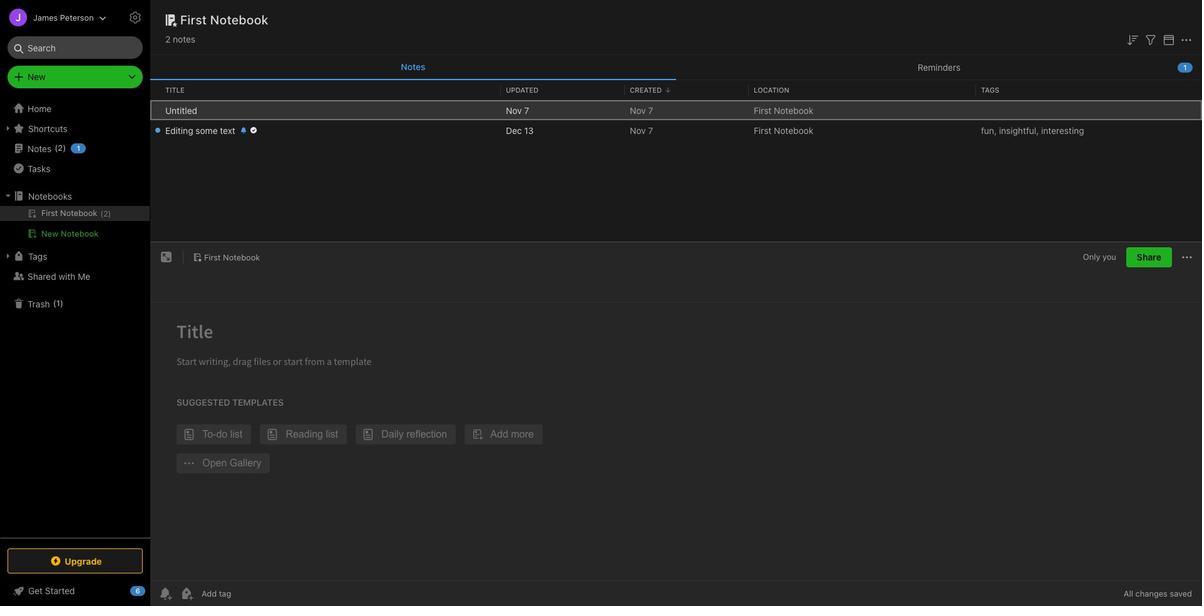 Task type: locate. For each thing, give the bounding box(es) containing it.
cell
[[150, 100, 160, 120], [150, 120, 160, 140], [0, 206, 150, 221]]

) inside cell
[[108, 209, 111, 219]]

cell left untitled
[[150, 100, 160, 120]]

shared with me
[[28, 271, 90, 281]]

james
[[33, 12, 58, 22]]

2 down notebooks link
[[103, 209, 108, 219]]

cell containing (
[[0, 206, 150, 221]]

1 horizontal spatial 1
[[77, 144, 80, 152]]

only
[[1083, 252, 1101, 262]]

notes inside notes ( 2 )
[[28, 143, 51, 154]]

tags button
[[0, 246, 150, 266]]

1
[[1184, 63, 1187, 71], [77, 144, 80, 152], [56, 298, 60, 308]]

) inside notes ( 2 )
[[63, 143, 66, 153]]

Add filters field
[[1143, 31, 1159, 47]]

tasks
[[28, 163, 50, 174]]

cell for nov 7
[[150, 100, 160, 120]]

2 left notes
[[165, 34, 171, 44]]

tags up shared
[[28, 251, 47, 261]]

1 horizontal spatial tags
[[981, 86, 1000, 94]]

editing some text
[[165, 125, 235, 136]]

Sort options field
[[1125, 31, 1140, 47]]

2
[[165, 34, 171, 44], [58, 143, 63, 153], [103, 209, 108, 219]]

new inside button
[[41, 229, 58, 239]]

only you
[[1083, 252, 1117, 262]]

cell up new notebook button
[[0, 206, 150, 221]]

tags
[[981, 86, 1000, 94], [28, 251, 47, 261]]

2 horizontal spatial 1
[[1184, 63, 1187, 71]]

2 inside notes ( 2 )
[[58, 143, 63, 153]]

some
[[196, 125, 218, 136]]

) down shortcuts button
[[63, 143, 66, 153]]

trash ( 1 )
[[28, 298, 63, 309]]

notebook inside button
[[223, 252, 260, 262]]

share
[[1137, 252, 1162, 263]]

updated
[[506, 86, 539, 94]]

0 horizontal spatial tags
[[28, 251, 47, 261]]

) right the trash
[[60, 298, 63, 308]]

nov for nov 7
[[630, 105, 646, 116]]

shared
[[28, 271, 56, 281]]

2 down shortcuts on the left top
[[58, 143, 63, 153]]

More actions field
[[1179, 31, 1194, 47], [1180, 247, 1195, 268]]

new inside popup button
[[28, 71, 46, 82]]

expand notebooks image
[[3, 191, 13, 201]]

new for new notebook
[[41, 229, 58, 239]]

( inside notes ( 2 )
[[55, 143, 58, 153]]

1 vertical spatial 1
[[77, 144, 80, 152]]

0 vertical spatial 2
[[165, 34, 171, 44]]

0 vertical spatial more actions field
[[1179, 31, 1194, 47]]

notes ( 2 )
[[28, 143, 66, 154]]

0 horizontal spatial notes
[[28, 143, 51, 154]]

1 right the trash
[[56, 298, 60, 308]]

add filters image
[[1143, 32, 1159, 47]]

tasks button
[[0, 158, 150, 178]]

0 vertical spatial (
[[55, 143, 58, 153]]

new up home
[[28, 71, 46, 82]]

1 vertical spatial 2
[[58, 143, 63, 153]]

new button
[[8, 66, 143, 88]]

0 vertical spatial 1
[[1184, 63, 1187, 71]]

2 vertical spatial 1
[[56, 298, 60, 308]]

1 vertical spatial (
[[100, 209, 103, 219]]

more actions field right share button
[[1180, 247, 1195, 268]]

get started
[[28, 586, 75, 596]]

peterson
[[60, 12, 94, 22]]

View options field
[[1159, 31, 1177, 47]]

insightful,
[[999, 125, 1039, 136]]

7 for dec 13
[[648, 125, 653, 136]]

notes inside notes button
[[401, 61, 426, 72]]

notebook
[[210, 13, 269, 27], [774, 105, 814, 116], [774, 125, 814, 136], [61, 229, 99, 239], [223, 252, 260, 262]]

cell left editing
[[150, 120, 160, 140]]

1 horizontal spatial notes
[[401, 61, 426, 72]]

tree
[[0, 98, 150, 537]]

location
[[754, 86, 789, 94]]

0 horizontal spatial 2
[[58, 143, 63, 153]]

tree containing home
[[0, 98, 150, 537]]

tags up fun,
[[981, 86, 1000, 94]]

first notebook inside button
[[204, 252, 260, 262]]

tags inside button
[[28, 251, 47, 261]]

tab list
[[150, 55, 1202, 80]]

2 vertical spatial 2
[[103, 209, 108, 219]]

notes
[[401, 61, 426, 72], [28, 143, 51, 154]]

Help and Learning task checklist field
[[0, 581, 150, 601]]

changes
[[1136, 589, 1168, 599]]

nov 7
[[506, 105, 529, 116], [630, 105, 653, 116], [630, 125, 653, 136]]

new up "tags" button
[[41, 229, 58, 239]]

created
[[630, 86, 662, 94]]

0 vertical spatial new
[[28, 71, 46, 82]]

more actions image
[[1180, 250, 1195, 265]]

1 vertical spatial tags
[[28, 251, 47, 261]]

new notebook button
[[0, 226, 150, 241]]

0 vertical spatial notes
[[401, 61, 426, 72]]

Account field
[[0, 5, 106, 30]]

upgrade
[[65, 556, 102, 566]]

( down shortcuts on the left top
[[55, 143, 58, 153]]

first
[[180, 13, 207, 27], [754, 105, 772, 116], [754, 125, 772, 136], [204, 252, 221, 262]]

first inside button
[[204, 252, 221, 262]]

dec
[[506, 125, 522, 136]]

james peterson
[[33, 12, 94, 22]]

(
[[55, 143, 58, 153], [100, 209, 103, 219], [53, 298, 56, 308]]

1 vertical spatial notes
[[28, 143, 51, 154]]

( down notebooks link
[[100, 209, 103, 219]]

more actions field inside note window element
[[1180, 247, 1195, 268]]

nov
[[506, 105, 522, 116], [630, 105, 646, 116], [630, 125, 646, 136]]

with
[[59, 271, 75, 281]]

2 vertical spatial )
[[60, 298, 63, 308]]

( right the trash
[[53, 298, 56, 308]]

note window element
[[150, 242, 1202, 606]]

you
[[1103, 252, 1117, 262]]

more actions field right view options field
[[1179, 31, 1194, 47]]

2 vertical spatial (
[[53, 298, 56, 308]]

interesting
[[1041, 125, 1084, 136]]

) down notebooks link
[[108, 209, 111, 219]]

expand note image
[[159, 250, 174, 265]]

home link
[[0, 98, 150, 118]]

1 down more actions image
[[1184, 63, 1187, 71]]

1 vertical spatial more actions field
[[1180, 247, 1195, 268]]

home
[[28, 103, 52, 114]]

upgrade button
[[8, 549, 143, 574]]

None search field
[[16, 36, 134, 59]]

row group
[[150, 100, 1202, 140]]

) inside trash ( 1 )
[[60, 298, 63, 308]]

1 horizontal spatial 2
[[103, 209, 108, 219]]

saved
[[1170, 589, 1192, 599]]

7
[[524, 105, 529, 116], [648, 105, 653, 116], [648, 125, 653, 136]]

0 horizontal spatial 1
[[56, 298, 60, 308]]

( 2 )
[[100, 209, 111, 219]]

first notebook
[[180, 13, 269, 27], [754, 105, 814, 116], [754, 125, 814, 136], [204, 252, 260, 262]]

Note Editor text field
[[150, 303, 1202, 581]]

me
[[78, 271, 90, 281]]

1 vertical spatial new
[[41, 229, 58, 239]]

get
[[28, 586, 43, 596]]

0 vertical spatial )
[[63, 143, 66, 153]]

1 down shortcuts button
[[77, 144, 80, 152]]

new
[[28, 71, 46, 82], [41, 229, 58, 239]]

all changes saved
[[1124, 589, 1192, 599]]

1 vertical spatial )
[[108, 209, 111, 219]]

shortcuts
[[28, 123, 68, 134]]

( inside trash ( 1 )
[[53, 298, 56, 308]]

Add tag field
[[200, 588, 294, 599]]

2 horizontal spatial 2
[[165, 34, 171, 44]]

0 vertical spatial tags
[[981, 86, 1000, 94]]

)
[[63, 143, 66, 153], [108, 209, 111, 219], [60, 298, 63, 308]]



Task type: vqa. For each thing, say whether or not it's contained in the screenshot.
shortcut
no



Task type: describe. For each thing, give the bounding box(es) containing it.
( inside "new notebook" group
[[100, 209, 103, 219]]

notebook inside button
[[61, 229, 99, 239]]

Search text field
[[16, 36, 134, 59]]

add tag image
[[179, 586, 194, 601]]

nov 7 for 13
[[630, 125, 653, 136]]

) for trash
[[60, 298, 63, 308]]

reminders
[[918, 62, 961, 72]]

expand tags image
[[3, 251, 13, 261]]

share button
[[1127, 247, 1172, 268]]

13
[[524, 125, 534, 136]]

notes for notes ( 2 )
[[28, 143, 51, 154]]

add a reminder image
[[158, 586, 173, 601]]

click to collapse image
[[146, 583, 155, 598]]

more actions image
[[1179, 32, 1194, 47]]

notes
[[173, 34, 195, 44]]

2 inside "new notebook" group
[[103, 209, 108, 219]]

notebooks
[[28, 191, 72, 201]]

new for new
[[28, 71, 46, 82]]

nov for dec 13
[[630, 125, 646, 136]]

new notebook
[[41, 229, 99, 239]]

dec 13
[[506, 125, 534, 136]]

first notebook button
[[188, 249, 264, 266]]

cell for dec 13
[[150, 120, 160, 140]]

6
[[135, 587, 140, 595]]

( for notes
[[55, 143, 58, 153]]

( for trash
[[53, 298, 56, 308]]

editing
[[165, 125, 193, 136]]

) for notes
[[63, 143, 66, 153]]

trash
[[28, 298, 50, 309]]

new notebook group
[[0, 206, 150, 246]]

untitled
[[165, 105, 197, 116]]

fun, insightful, interesting
[[981, 125, 1084, 136]]

notes for notes
[[401, 61, 426, 72]]

settings image
[[128, 10, 143, 25]]

text
[[220, 125, 235, 136]]

1 inside trash ( 1 )
[[56, 298, 60, 308]]

shortcuts button
[[0, 118, 150, 138]]

started
[[45, 586, 75, 596]]

notes button
[[150, 55, 676, 80]]

title
[[165, 86, 185, 94]]

2 notes
[[165, 34, 195, 44]]

fun,
[[981, 125, 997, 136]]

notebooks link
[[0, 186, 150, 206]]

nov 7 for 7
[[630, 105, 653, 116]]

shared with me link
[[0, 266, 150, 286]]

7 for nov 7
[[648, 105, 653, 116]]

all
[[1124, 589, 1133, 599]]

row group containing untitled
[[150, 100, 1202, 140]]

tab list containing notes
[[150, 55, 1202, 80]]



